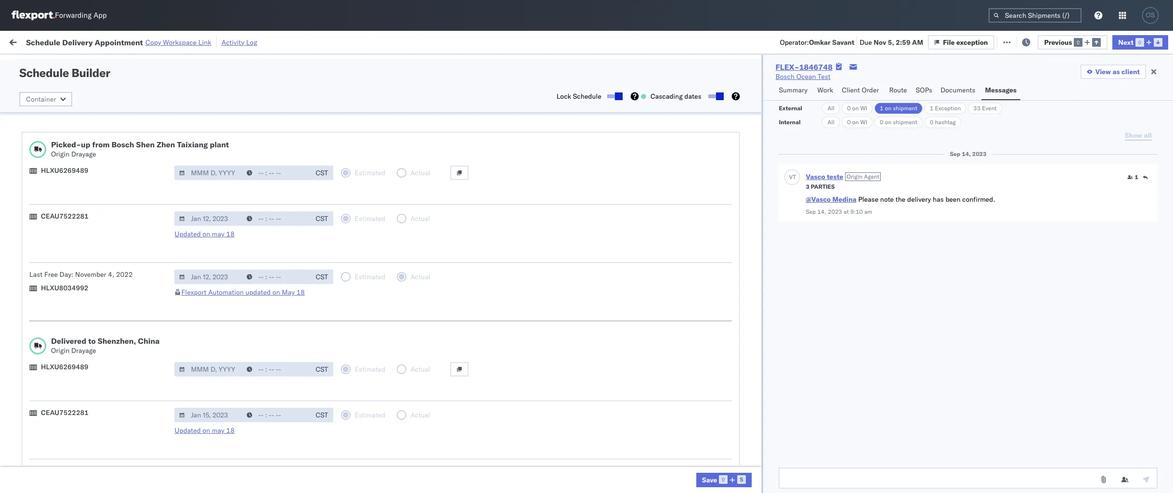 Task type: locate. For each thing, give the bounding box(es) containing it.
1 vertical spatial dec
[[251, 264, 264, 273]]

snoozed : no
[[201, 59, 236, 67]]

2 2:00 from the top
[[206, 455, 221, 464]]

0 vertical spatial 14,
[[962, 150, 971, 158]]

container inside container numbers button
[[800, 78, 826, 85]]

2 updated on may 18 button from the top
[[175, 426, 235, 435]]

0 vertical spatial origin
[[51, 150, 70, 158]]

flexport
[[481, 95, 506, 103], [181, 288, 207, 297]]

dec for 14,
[[252, 222, 264, 230]]

bosch inside 'picked-up from bosch shen zhen taixiang plant origin drayage'
[[112, 140, 134, 149]]

2 all from the top
[[828, 118, 835, 126]]

schedule pickup from rotterdam, netherlands down to on the bottom of the page
[[22, 348, 164, 357]]

2022 for fourth schedule pickup from los angeles, ca button from the bottom's the schedule pickup from los angeles, ca link
[[274, 179, 291, 188]]

filtered by:
[[10, 59, 44, 68]]

pickup
[[52, 115, 73, 124], [52, 137, 73, 145], [52, 179, 73, 188], [52, 221, 73, 230], [49, 264, 69, 272], [52, 306, 73, 315], [52, 348, 73, 357], [52, 370, 73, 378], [52, 433, 73, 442], [49, 454, 69, 463]]

file exception up mbl/mawb numbers button
[[943, 38, 988, 46]]

all for internal
[[828, 118, 835, 126]]

origin inside vasco teste origin agent
[[847, 173, 863, 180]]

at left link
[[192, 37, 198, 46]]

drayage down up
[[71, 150, 96, 158]]

1 vertical spatial netherlands
[[127, 433, 164, 442]]

0 vertical spatial upload customs clearance documents button
[[22, 94, 142, 104]]

2130387 right the save
[[732, 476, 761, 485]]

1 flex-1889466 from the top
[[711, 222, 761, 230]]

4 test123456 from the top
[[885, 201, 926, 209]]

netherlands for 2:00 am est, feb 3, 2023
[[123, 454, 161, 463]]

1 for on
[[880, 105, 884, 112]]

sep down hashtag
[[950, 150, 961, 158]]

0 vertical spatial drayage
[[71, 150, 96, 158]]

mmm d, yyyy text field for delivered to shenzhen, china
[[175, 408, 243, 422]]

wi for 1
[[860, 105, 867, 112]]

am up 2:59 am est, dec 14, 2022 on the top of page
[[223, 201, 234, 209]]

1 vertical spatial ceau7522281
[[41, 408, 89, 417]]

summary
[[779, 86, 808, 94]]

1 horizontal spatial flexport
[[481, 95, 506, 103]]

1 all from the top
[[828, 105, 835, 112]]

2023 inside @vasco medina please note the delivery has been confirmed. sep 14, 2023 at 9:10 am
[[828, 208, 842, 215]]

2130384 down '1662119'
[[732, 413, 761, 421]]

1660288
[[732, 95, 761, 103]]

shipment down ymluw236679313 at the right of page
[[893, 105, 918, 112]]

netherlands for 8:30 pm est, jan 30, 2023
[[127, 433, 164, 442]]

integration test account - karl lagerfeld
[[481, 391, 606, 400], [565, 391, 691, 400], [481, 455, 606, 464], [565, 455, 691, 464]]

1 vertical spatial upload
[[22, 200, 44, 209]]

schedule delivery appointment down picked-
[[22, 158, 118, 166]]

schedule delivery appointment
[[22, 158, 118, 166], [22, 243, 118, 251], [22, 327, 118, 336], [22, 412, 118, 421]]

1 vertical spatial clearance
[[75, 200, 106, 209]]

0 vertical spatial shipment
[[893, 105, 918, 112]]

schedule pickup from rotterdam, netherlands link for 1st schedule pickup from rotterdam, netherlands button from the bottom of the page
[[22, 433, 164, 442]]

2 vertical spatial rotterdam,
[[87, 454, 121, 463]]

confirm pickup from rotterdam, netherlands link
[[22, 454, 161, 464]]

at left '9:10'
[[844, 208, 849, 215]]

lock
[[557, 92, 571, 101]]

2:00 up 2:59 am est, dec 14, 2022 on the top of page
[[206, 201, 221, 209]]

1 vertical spatial mmm d, yyyy text field
[[175, 270, 243, 284]]

3 edt, from the top
[[235, 158, 250, 167]]

schedule delivery appointment button down confirm delivery button at left bottom
[[22, 327, 118, 337]]

1 flex-2130384 from the top
[[711, 413, 761, 421]]

log
[[246, 38, 257, 46]]

dec left the 23,
[[251, 264, 264, 273]]

fcl for the schedule pickup from los angeles, ca link associated with first schedule pickup from los angeles, ca button from the bottom of the page
[[417, 370, 429, 379]]

1 vertical spatial container
[[26, 95, 56, 104]]

9,
[[266, 201, 272, 209]]

cst for 3rd mmm d, yyyy text field from the bottom of the page
[[316, 169, 328, 177]]

ocean fcl for second upload customs clearance documents button from the top
[[396, 201, 429, 209]]

sep
[[950, 150, 961, 158], [806, 208, 816, 215]]

flex-2130384 up save button
[[711, 434, 761, 442]]

8:30 pm est, jan 30, 2023 down 11:30 pm est, jan 28, 2023
[[206, 413, 292, 421]]

schedule pickup from rotterdam, netherlands link up confirm pickup from rotterdam, netherlands link
[[22, 433, 164, 442]]

2 hlxu6269489, from the top
[[852, 158, 901, 167]]

actions
[[1134, 78, 1154, 85]]

updated on may 18 for picked-up from bosch shen zhen taixiang plant
[[175, 230, 235, 238]]

0 vertical spatial 30,
[[263, 413, 274, 421]]

1 : from the left
[[70, 59, 72, 67]]

8:30 pm est, jan 30, 2023 up 2:00 am est, feb 3, 2023
[[206, 434, 292, 442]]

8 fcl from the top
[[417, 391, 429, 400]]

1 horizontal spatial omkar
[[1048, 158, 1069, 167]]

-- : -- -- text field
[[242, 270, 310, 284], [242, 408, 310, 422]]

may up 7:00
[[212, 230, 225, 238]]

2 vertical spatial customs
[[46, 391, 73, 400]]

import
[[82, 37, 104, 46]]

5, for fifth schedule pickup from los angeles, ca button from the bottom of the page
[[266, 137, 273, 146]]

event
[[982, 105, 997, 112]]

3 cst from the top
[[316, 273, 328, 281]]

1 vertical spatial hlxu6269489
[[41, 363, 88, 371]]

jan for schedule pickup from los angeles, ca
[[252, 370, 262, 379]]

1 schedule pickup from los angeles, ca button from the top
[[22, 115, 141, 125]]

schedule delivery appointment button
[[22, 157, 118, 168], [22, 242, 118, 253], [22, 327, 118, 337], [22, 412, 118, 422]]

all button down the caiu7969337
[[822, 117, 840, 128]]

1 vertical spatial updated on may 18 button
[[175, 426, 235, 435]]

angeles, inside the confirm pickup from los angeles, ca link
[[99, 264, 126, 272]]

None checkbox
[[607, 94, 621, 98], [709, 94, 722, 98], [607, 94, 621, 98], [709, 94, 722, 98]]

os button
[[1140, 4, 1162, 26]]

1 horizontal spatial savant
[[1070, 158, 1091, 167]]

2:00 for 2:00 am est, nov 9, 2022
[[206, 201, 221, 209]]

flexport left demo
[[481, 95, 506, 103]]

message (0)
[[130, 37, 169, 46]]

2022 for the confirm pickup from los angeles, ca link on the bottom left of the page
[[277, 264, 294, 273]]

ceau7522281 for delivered to shenzhen, china
[[41, 408, 89, 417]]

9 resize handle column header from the left
[[1032, 75, 1044, 493]]

flex-2130384 for schedule pickup from rotterdam, netherlands
[[711, 434, 761, 442]]

1 vertical spatial savant
[[1070, 158, 1091, 167]]

2 vertical spatial clearance
[[75, 391, 106, 400]]

2130387 down '1662119'
[[732, 391, 761, 400]]

clearance for second upload customs clearance documents button from the top
[[75, 200, 106, 209]]

0 vertical spatial all
[[828, 105, 835, 112]]

upload for second upload customs clearance documents button from the top
[[22, 200, 44, 209]]

from
[[75, 115, 89, 124], [75, 137, 89, 145], [92, 140, 110, 149], [75, 179, 89, 188], [75, 221, 89, 230], [71, 264, 85, 272], [75, 306, 89, 315], [75, 348, 89, 357], [75, 370, 89, 378], [75, 433, 89, 442], [71, 454, 85, 463]]

no
[[228, 59, 236, 67]]

hlxu6269489, up please
[[852, 179, 901, 188]]

clearance for 2nd upload customs clearance documents button from the bottom of the page
[[75, 94, 106, 103]]

2130387 down 1893174 at the bottom right
[[732, 328, 761, 336]]

jan down 11:30 pm est, jan 28, 2023
[[251, 413, 262, 421]]

2023 right "25,"
[[276, 370, 293, 379]]

: left ready
[[70, 59, 72, 67]]

bosch ocean test link
[[776, 72, 831, 81]]

flex-1889466
[[711, 222, 761, 230], [711, 243, 761, 252], [711, 264, 761, 273], [711, 285, 761, 294]]

8:30 up 2:00 am est, feb 3, 2023
[[206, 434, 221, 442]]

netherlands inside button
[[123, 454, 161, 463]]

1 -- : -- -- text field from the top
[[242, 166, 310, 180]]

2130384 up save button
[[732, 434, 761, 442]]

1 shipment from the top
[[893, 105, 918, 112]]

1 drayage from the top
[[71, 150, 96, 158]]

1 horizontal spatial work
[[818, 86, 833, 94]]

fcl for upload customs clearance documents link corresponding to second upload customs clearance documents button from the top
[[417, 201, 429, 209]]

angeles, for the schedule pickup from los angeles, ca link for 3rd schedule pickup from los angeles, ca button from the bottom
[[103, 221, 130, 230]]

1 vertical spatial confirm
[[22, 285, 47, 294]]

0 vertical spatial 2130384
[[732, 413, 761, 421]]

cst for mmm d, yyyy text box for delivered to shenzhen, china
[[316, 411, 328, 420]]

MMM D, YYYY text field
[[175, 211, 243, 226], [175, 408, 243, 422]]

11:30 pm est, jan 28, 2023
[[206, 391, 296, 400]]

3 schedule delivery appointment from the top
[[22, 327, 118, 336]]

schedule pickup from los angeles, ca for fifth schedule pickup from los angeles, ca button from the bottom of the page the schedule pickup from los angeles, ca link
[[22, 137, 141, 145]]

2130384 for schedule pickup from rotterdam, netherlands
[[732, 434, 761, 442]]

2023
[[972, 150, 987, 158], [828, 208, 842, 215], [276, 370, 293, 379], [280, 391, 296, 400], [276, 413, 292, 421], [276, 434, 292, 442], [273, 455, 290, 464]]

4 fcl from the top
[[417, 201, 429, 209]]

schedule delivery appointment button up confirm pickup from los angeles, ca
[[22, 242, 118, 253]]

pickup for 2nd schedule pickup from rotterdam, netherlands button from the bottom of the page
[[52, 348, 73, 357]]

2 schedule pickup from los angeles, ca from the top
[[22, 137, 141, 145]]

2 vertical spatial mmm d, yyyy text field
[[175, 362, 243, 377]]

forwarding app link
[[12, 11, 107, 20]]

2022 for 1st the "schedule delivery appointment" link from the top of the page
[[274, 158, 291, 167]]

november
[[75, 270, 106, 279]]

2 ceau7522281, hlxu6269489, hlxu8034992 from the top
[[800, 158, 950, 167]]

1 horizontal spatial :
[[224, 59, 226, 67]]

schedule pickup from rotterdam, netherlands button up confirm pickup from rotterdam, netherlands link
[[22, 433, 164, 443]]

ca inside the confirm pickup from los angeles, ca link
[[128, 264, 137, 272]]

-- : -- -- text field up the 28,
[[242, 362, 310, 377]]

numbers for container numbers
[[828, 78, 851, 85]]

sops
[[916, 86, 933, 94]]

schedule pickup from rotterdam, netherlands
[[22, 348, 164, 357], [22, 433, 164, 442]]

: left no
[[224, 59, 226, 67]]

1 upload customs clearance documents link from the top
[[22, 94, 142, 103]]

5 ocean fcl from the top
[[396, 222, 429, 230]]

1 vertical spatial omkar
[[1048, 158, 1069, 167]]

3 confirm from the top
[[22, 454, 47, 463]]

hlxu6269489 down the delivered
[[41, 363, 88, 371]]

sep inside @vasco medina please note the delivery has been confirmed. sep 14, 2023 at 9:10 am
[[806, 208, 816, 215]]

fcl for 4th the "schedule delivery appointment" link from the top
[[417, 413, 429, 421]]

work
[[28, 35, 52, 48]]

workitem
[[11, 78, 36, 85]]

24,
[[266, 285, 276, 294]]

0 horizontal spatial flexport
[[181, 288, 207, 297]]

dec down '2:00 am est, nov 9, 2022'
[[252, 222, 264, 230]]

0 vertical spatial confirm
[[22, 264, 47, 272]]

ceau7522281, hlxu6269489, hlxu8034992
[[800, 116, 950, 124], [800, 158, 950, 167], [800, 179, 950, 188], [800, 200, 950, 209]]

0 vertical spatial work
[[105, 37, 122, 46]]

1 all button from the top
[[822, 103, 840, 114]]

shipment down 1 on shipment
[[893, 118, 918, 126]]

resize handle column header
[[189, 75, 201, 493], [334, 75, 345, 493], [379, 75, 391, 493], [464, 75, 476, 493], [549, 75, 561, 493], [680, 75, 691, 493], [784, 75, 796, 493], [869, 75, 880, 493], [1032, 75, 1044, 493], [1117, 75, 1128, 493], [1156, 75, 1168, 493]]

am down '2:00 am est, nov 9, 2022'
[[223, 222, 234, 230]]

numbers up sops on the right of the page
[[920, 78, 944, 85]]

1846748
[[799, 62, 833, 72], [732, 116, 761, 125], [732, 137, 761, 146], [732, 158, 761, 167], [732, 179, 761, 188], [732, 201, 761, 209]]

file up mbl/mawb numbers button
[[943, 38, 955, 46]]

drayage inside delivered to shenzhen, china origin drayage
[[71, 346, 96, 355]]

0 vertical spatial 0 on wi
[[847, 105, 867, 112]]

updated on may 18 button for picked-up from bosch shen zhen taixiang plant
[[175, 230, 235, 238]]

0 vertical spatial mmm d, yyyy text field
[[175, 211, 243, 226]]

-- : -- -- text field
[[242, 166, 310, 180], [242, 211, 310, 226], [242, 362, 310, 377]]

33 event
[[974, 105, 997, 112]]

1 horizontal spatial container
[[800, 78, 826, 85]]

schedule pickup from rotterdam, netherlands button down to on the bottom of the page
[[22, 348, 164, 359]]

am up 11:30
[[223, 370, 234, 379]]

file exception
[[1009, 37, 1054, 46], [943, 38, 988, 46]]

ceau7522281,
[[800, 116, 850, 124], [800, 158, 850, 167], [800, 179, 850, 188], [800, 200, 850, 209]]

2 test123456 from the top
[[885, 158, 926, 167]]

0 horizontal spatial sep
[[806, 208, 816, 215]]

hlxu6269489 down picked-
[[41, 166, 88, 175]]

appointment
[[95, 37, 143, 47], [79, 158, 118, 166], [79, 243, 118, 251], [79, 327, 118, 336], [79, 412, 118, 421]]

0 horizontal spatial :
[[70, 59, 72, 67]]

14, up confirmed.
[[962, 150, 971, 158]]

-- : -- -- text field down the 28,
[[242, 408, 310, 422]]

0 vertical spatial flex-2130384
[[711, 413, 761, 421]]

2 schedule pickup from rotterdam, netherlands from the top
[[22, 433, 164, 442]]

2 numbers from the left
[[920, 78, 944, 85]]

4 ocean fcl from the top
[[396, 201, 429, 209]]

1 8:30 pm est, jan 30, 2023 from the top
[[206, 413, 292, 421]]

1 vertical spatial updated on may 18
[[175, 426, 235, 435]]

1 vertical spatial origin
[[847, 173, 863, 180]]

ceau7522281, hlxu6269489, hlxu8034992 for schedule pickup from los angeles, ca
[[800, 179, 950, 188]]

1 cst from the top
[[316, 169, 328, 177]]

6 fcl from the top
[[417, 264, 429, 273]]

1 horizontal spatial numbers
[[920, 78, 944, 85]]

8:30 down 11:30
[[206, 413, 221, 421]]

appointment up status : ready for work, blocked, in progress
[[95, 37, 143, 47]]

hlxu6269489, up 'uetu5238478'
[[852, 200, 901, 209]]

8:30 pm est, jan 30, 2023 for schedule delivery appointment
[[206, 413, 292, 421]]

container inside container 'button'
[[26, 95, 56, 104]]

1 hlxu6269489 from the top
[[41, 166, 88, 175]]

batch action
[[1119, 37, 1161, 46]]

exception down search shipments (/) text field
[[1022, 37, 1054, 46]]

view as client
[[1096, 67, 1140, 76]]

hlxu6269489,
[[852, 116, 901, 124], [852, 158, 901, 167], [852, 179, 901, 188], [852, 200, 901, 209]]

from inside 'button'
[[71, 264, 85, 272]]

mmm d, yyyy text field down '2:00 am est, nov 9, 2022'
[[175, 211, 243, 226]]

1 2:59 am edt, nov 5, 2022 from the top
[[206, 116, 291, 125]]

2 8:30 from the top
[[206, 434, 221, 442]]

flexport down 7:00
[[181, 288, 207, 297]]

1 vertical spatial schedule pickup from rotterdam, netherlands button
[[22, 433, 164, 443]]

1 horizontal spatial 1
[[930, 105, 934, 112]]

1 schedule pickup from los angeles, ca link from the top
[[22, 115, 141, 125]]

pickup for confirm pickup from rotterdam, netherlands button
[[49, 454, 69, 463]]

0 vertical spatial hlxu6269489
[[41, 166, 88, 175]]

0 vertical spatial at
[[192, 37, 198, 46]]

mbl/mawb numbers button
[[880, 76, 1034, 85]]

track
[[246, 37, 261, 46]]

4 2130387 from the top
[[732, 455, 761, 464]]

container down flex-1846748 link at top right
[[800, 78, 826, 85]]

2 30, from the top
[[263, 434, 274, 442]]

0 horizontal spatial savant
[[832, 38, 855, 46]]

0 vertical spatial wi
[[860, 105, 867, 112]]

file down search shipments (/) text field
[[1009, 37, 1020, 46]]

schedule delivery appointment button down picked-
[[22, 157, 118, 168]]

0 vertical spatial savant
[[832, 38, 855, 46]]

workitem button
[[6, 76, 191, 85]]

abcdefg78456546
[[885, 222, 950, 230]]

am
[[865, 208, 873, 215]]

2 hlxu6269489 from the top
[[41, 363, 88, 371]]

1 vertical spatial mmm d, yyyy text field
[[175, 408, 243, 422]]

am right taixiang
[[223, 137, 234, 146]]

1 vertical spatial flexport
[[181, 288, 207, 297]]

2 flex-2130387 from the top
[[711, 349, 761, 358]]

nov for fifth schedule pickup from los angeles, ca button from the bottom of the page
[[252, 137, 265, 146]]

documents inside button
[[941, 86, 976, 94]]

4 edt, from the top
[[235, 179, 250, 188]]

2:59
[[896, 38, 911, 46], [206, 116, 221, 125], [206, 137, 221, 146], [206, 158, 221, 167], [206, 179, 221, 188], [206, 222, 221, 230], [206, 370, 221, 379]]

pickup for fifth schedule pickup from los angeles, ca button from the bottom of the page
[[52, 137, 73, 145]]

1 ceau7522281 from the top
[[41, 212, 89, 221]]

0 vertical spatial clearance
[[75, 94, 106, 103]]

18 right the may
[[297, 288, 305, 297]]

updated on may 18 button down 11:30
[[175, 426, 235, 435]]

@vasco
[[806, 195, 831, 204]]

1 -- : -- -- text field from the top
[[242, 270, 310, 284]]

pm for confirm pickup from los angeles, ca
[[223, 264, 233, 273]]

2 vertical spatial -- : -- -- text field
[[242, 362, 310, 377]]

ocean
[[797, 72, 816, 81], [396, 116, 415, 125], [501, 116, 521, 125], [586, 116, 606, 125], [396, 158, 415, 167], [396, 179, 415, 188], [396, 201, 415, 209], [501, 201, 521, 209], [586, 201, 606, 209], [396, 222, 415, 230], [396, 264, 415, 273], [501, 264, 521, 273], [586, 264, 606, 273], [396, 370, 415, 379], [396, 391, 415, 400], [396, 413, 415, 421], [396, 455, 415, 464]]

1 vertical spatial 0 on wi
[[847, 118, 867, 126]]

confirm inside 'button'
[[22, 264, 47, 272]]

caiu7969337
[[800, 94, 846, 103]]

2022 for fifth schedule pickup from los angeles, ca button from the bottom of the page the schedule pickup from los angeles, ca link
[[274, 137, 291, 146]]

progress
[[151, 59, 175, 67]]

flex-1893174 button
[[696, 304, 763, 318], [696, 304, 763, 318]]

hlxu6269489, up the agent
[[852, 158, 901, 167]]

9 ocean fcl from the top
[[396, 413, 429, 421]]

0 vertical spatial schedule pickup from rotterdam, netherlands link
[[22, 348, 164, 358]]

hlxu8034992 for upload customs clearance documents
[[903, 200, 950, 209]]

schedule delivery appointment up confirm pickup from los angeles, ca
[[22, 243, 118, 251]]

pickup inside 'button'
[[49, 264, 69, 272]]

4 2:59 am edt, nov 5, 2022 from the top
[[206, 179, 291, 188]]

3 resize handle column header from the left
[[379, 75, 391, 493]]

pickup for 3rd schedule pickup from los angeles, ca button from the bottom
[[52, 221, 73, 230]]

parties
[[811, 183, 835, 190]]

mmm d, yyyy text field up 9:00
[[175, 270, 243, 284]]

3 upload customs clearance documents from the top
[[22, 391, 142, 400]]

7 ocean fcl from the top
[[396, 370, 429, 379]]

2 ceau7522281 from the top
[[41, 408, 89, 417]]

0 vertical spatial schedule pickup from rotterdam, netherlands
[[22, 348, 164, 357]]

2 all button from the top
[[822, 117, 840, 128]]

0 vertical spatial updated on may 18
[[175, 230, 235, 238]]

cst for 1st mmm d, yyyy text field from the bottom of the page
[[316, 365, 328, 374]]

2022 for the schedule pickup from los angeles, ca link for 3rd schedule pickup from los angeles, ca button from the bottom
[[278, 222, 295, 230]]

pm right 7:00
[[223, 264, 233, 273]]

delivery inside button
[[49, 285, 73, 294]]

schedule delivery appointment link down picked-
[[22, 157, 118, 167]]

1 upload customs clearance documents from the top
[[22, 94, 142, 103]]

1 may from the top
[[212, 230, 225, 238]]

may down 11:30
[[212, 426, 225, 435]]

1 vertical spatial schedule pickup from rotterdam, netherlands link
[[22, 433, 164, 442]]

upload customs clearance documents link for 2nd upload customs clearance documents button from the bottom of the page
[[22, 94, 142, 103]]

2 schedule delivery appointment button from the top
[[22, 242, 118, 253]]

schedule
[[26, 37, 60, 47], [19, 66, 69, 80], [573, 92, 602, 101], [22, 115, 51, 124], [22, 137, 51, 145], [22, 158, 51, 166], [22, 179, 51, 188], [22, 221, 51, 230], [22, 243, 51, 251], [22, 306, 51, 315], [22, 327, 51, 336], [22, 348, 51, 357], [22, 370, 51, 378], [22, 412, 51, 421], [22, 433, 51, 442]]

free
[[44, 270, 58, 279]]

schedule pickup from rotterdam, netherlands for 2nd schedule pickup from rotterdam, netherlands button from the bottom of the page
[[22, 348, 164, 357]]

: for snoozed
[[224, 59, 226, 67]]

2:59 am est, jan 25, 2023
[[206, 370, 293, 379]]

8:30 for schedule pickup from rotterdam, netherlands
[[206, 434, 221, 442]]

hlxu6269489 for delivered
[[41, 363, 88, 371]]

0 horizontal spatial file
[[943, 38, 955, 46]]

1889466
[[732, 222, 761, 230], [732, 243, 761, 252], [732, 264, 761, 273], [732, 285, 761, 294]]

1 numbers from the left
[[828, 78, 851, 85]]

in
[[144, 59, 150, 67]]

2130387 up '1662119'
[[732, 349, 761, 358]]

0 on wi
[[847, 105, 867, 112], [847, 118, 867, 126]]

2023 up confirmed.
[[972, 150, 987, 158]]

2:00 left the feb
[[206, 455, 221, 464]]

am right 9:00
[[223, 285, 234, 294]]

pickup for confirm pickup from los angeles, ca 'button'
[[49, 264, 69, 272]]

6 ocean fcl from the top
[[396, 264, 429, 273]]

updated on may 18 button for delivered to shenzhen, china
[[175, 426, 235, 435]]

dec for 23,
[[251, 264, 264, 273]]

schedule delivery appointment button up confirm pickup from rotterdam, netherlands link
[[22, 412, 118, 422]]

4 1889466 from the top
[[732, 285, 761, 294]]

at
[[192, 37, 198, 46], [844, 208, 849, 215]]

2 ceau7522281, from the top
[[800, 158, 850, 167]]

flex-1889466 button
[[696, 219, 763, 233], [696, 219, 763, 233], [696, 241, 763, 254], [696, 241, 763, 254], [696, 262, 763, 275], [696, 262, 763, 275], [696, 283, 763, 296], [696, 283, 763, 296]]

origin left the agent
[[847, 173, 863, 180]]

confirm for confirm delivery
[[22, 285, 47, 294]]

schedule delivery appointment link down confirm delivery button at left bottom
[[22, 327, 118, 336]]

1 wi from the top
[[860, 105, 867, 112]]

1 upload customs clearance documents button from the top
[[22, 94, 142, 104]]

0 vertical spatial 2:00
[[206, 201, 221, 209]]

0 vertical spatial sep
[[950, 150, 961, 158]]

test123456 for schedule pickup from los angeles, ca
[[885, 179, 926, 188]]

1 vertical spatial wi
[[860, 118, 867, 126]]

0 vertical spatial 8:30
[[206, 413, 221, 421]]

1 0 on wi from the top
[[847, 105, 867, 112]]

0 vertical spatial upload
[[22, 94, 44, 103]]

18 down '2:00 am est, nov 9, 2022'
[[226, 230, 235, 238]]

0 vertical spatial 18
[[226, 230, 235, 238]]

2 shipment from the top
[[893, 118, 918, 126]]

0 vertical spatial all button
[[822, 103, 840, 114]]

wi for 0
[[860, 118, 867, 126]]

MMM D, YYYY text field
[[175, 166, 243, 180], [175, 270, 243, 284], [175, 362, 243, 377]]

0 vertical spatial customs
[[46, 94, 73, 103]]

angeles, for fourth schedule pickup from los angeles, ca button from the bottom's the schedule pickup from los angeles, ca link
[[103, 179, 130, 188]]

all button for internal
[[822, 117, 840, 128]]

rotterdam, for 8:30 pm est, jan 30, 2023
[[91, 433, 125, 442]]

file exception down search shipments (/) text field
[[1009, 37, 1054, 46]]

1 horizontal spatial 14,
[[818, 208, 827, 215]]

ceau7522281, hlxu6269489, hlxu8034992 up please
[[800, 179, 950, 188]]

messages
[[985, 86, 1017, 94]]

numbers for mbl/mawb numbers
[[920, 78, 944, 85]]

3 ceau7522281, hlxu6269489, hlxu8034992 from the top
[[800, 179, 950, 188]]

ca
[[132, 115, 141, 124], [132, 137, 141, 145], [132, 179, 141, 188], [132, 221, 141, 230], [128, 264, 137, 272], [132, 306, 141, 315], [132, 370, 141, 378]]

schedule delivery appointment copy workspace link
[[26, 37, 211, 47]]

10 fcl from the top
[[417, 455, 429, 464]]

fcl for fourth schedule pickup from los angeles, ca button from the bottom's the schedule pickup from los angeles, ca link
[[417, 179, 429, 188]]

2 updated on may 18 from the top
[[175, 426, 235, 435]]

fcl for the schedule pickup from los angeles, ca link for 3rd schedule pickup from los angeles, ca button from the bottom
[[417, 222, 429, 230]]

3 fcl from the top
[[417, 179, 429, 188]]

schedule pickup from los angeles, ca for fourth schedule pickup from los angeles, ca button from the bottom's the schedule pickup from los angeles, ca link
[[22, 179, 141, 188]]

1 updated on may 18 button from the top
[[175, 230, 235, 238]]

0
[[847, 105, 851, 112], [847, 118, 851, 126], [880, 118, 884, 126], [930, 118, 934, 126]]

delivered
[[51, 336, 86, 346]]

2023 down @vasco medina "button"
[[828, 208, 842, 215]]

2:59 am edt, nov 5, 2022 for fourth schedule pickup from los angeles, ca button from the bottom
[[206, 179, 291, 188]]

0 vertical spatial ceau7522281
[[41, 212, 89, 221]]

1 vertical spatial 2:00
[[206, 455, 221, 464]]

1 vertical spatial updated
[[175, 426, 201, 435]]

None text field
[[779, 468, 1158, 489]]

2 2:59 am edt, nov 5, 2022 from the top
[[206, 137, 291, 146]]

1 vertical spatial 8:30 pm est, jan 30, 2023
[[206, 434, 292, 442]]

0 vertical spatial -- : -- -- text field
[[242, 270, 310, 284]]

plant
[[210, 140, 229, 149]]

1 8:30 from the top
[[206, 413, 221, 421]]

9 fcl from the top
[[417, 413, 429, 421]]

appointment down up
[[79, 158, 118, 166]]

0 horizontal spatial 1
[[880, 105, 884, 112]]

schedule delivery appointment up the delivered
[[22, 327, 118, 336]]

1662119
[[732, 370, 761, 379]]

ceau7522281, for schedule delivery appointment
[[800, 158, 850, 167]]

30, down the 28,
[[263, 413, 274, 421]]

@vasco medina button
[[806, 195, 857, 204]]

2 schedule pickup from rotterdam, netherlands link from the top
[[22, 433, 164, 442]]

for
[[92, 59, 100, 67]]

container down workitem
[[26, 95, 56, 104]]

0 vertical spatial updated
[[175, 230, 201, 238]]

dec left 24,
[[252, 285, 264, 294]]

mmm d, yyyy text field up 11:30
[[175, 362, 243, 377]]

25,
[[264, 370, 274, 379]]

1 for exception
[[930, 105, 934, 112]]

0 horizontal spatial 14,
[[266, 222, 276, 230]]

all button down work button
[[822, 103, 840, 114]]

3 upload from the top
[[22, 391, 44, 400]]

1 schedule delivery appointment button from the top
[[22, 157, 118, 168]]

0 vertical spatial may
[[212, 230, 225, 238]]

2 horizontal spatial 1
[[1135, 173, 1139, 181]]

mbl/mawb
[[885, 78, 919, 85]]

0 horizontal spatial container
[[26, 95, 56, 104]]

1 vertical spatial upload customs clearance documents link
[[22, 200, 142, 209]]

rotterdam, inside button
[[87, 454, 121, 463]]

pm down 11:30
[[223, 413, 233, 421]]

schedule delivery appointment link up confirm pickup from los angeles, ca
[[22, 242, 118, 252]]

flexport automation updated on may 18
[[181, 288, 305, 297]]

exception
[[935, 105, 961, 112]]

1 vertical spatial customs
[[46, 200, 73, 209]]

pickup for second schedule pickup from los angeles, ca button from the bottom of the page
[[52, 306, 73, 315]]

3 ceau7522281, from the top
[[800, 179, 850, 188]]

4 schedule pickup from los angeles, ca from the top
[[22, 221, 141, 230]]

delivery
[[907, 195, 931, 204]]

8 ocean fcl from the top
[[396, 391, 429, 400]]

drayage down to on the bottom of the page
[[71, 346, 96, 355]]

-- : -- -- text field down "9," at the top left of the page
[[242, 211, 310, 226]]

-- : -- -- text field up "9," at the top left of the page
[[242, 166, 310, 180]]

1 vertical spatial 2130384
[[732, 434, 761, 442]]

0 horizontal spatial work
[[105, 37, 122, 46]]

1 vertical spatial flex-2130384
[[711, 434, 761, 442]]

30, for schedule pickup from rotterdam, netherlands
[[263, 434, 274, 442]]

jan for schedule pickup from rotterdam, netherlands
[[251, 434, 262, 442]]

8 resize handle column header from the left
[[869, 75, 880, 493]]

origin down the delivered
[[51, 346, 70, 355]]

10 ocean fcl from the top
[[396, 455, 429, 464]]

flex-2130384 down 'flex-1662119'
[[711, 413, 761, 421]]

updated on may 18 down 11:30
[[175, 426, 235, 435]]

route
[[889, 86, 907, 94]]

1 horizontal spatial sep
[[950, 150, 961, 158]]

2 upload customs clearance documents from the top
[[22, 200, 142, 209]]

2 vertical spatial netherlands
[[123, 454, 161, 463]]

1 vertical spatial all
[[828, 118, 835, 126]]

schedule pickup from rotterdam, netherlands up confirm pickup from rotterdam, netherlands link
[[22, 433, 164, 442]]

8:30 for schedule delivery appointment
[[206, 413, 221, 421]]

hlxu6269489 for picked-
[[41, 166, 88, 175]]

ceau7522281, hlxu6269489, hlxu8034992 down 1 on shipment
[[800, 116, 950, 124]]

1 vertical spatial 8:30
[[206, 434, 221, 442]]

1 vertical spatial -- : -- -- text field
[[242, 408, 310, 422]]

numbers
[[828, 78, 851, 85], [920, 78, 944, 85]]

los
[[91, 115, 102, 124], [91, 137, 102, 145], [91, 179, 102, 188], [91, 221, 102, 230], [87, 264, 98, 272], [91, 306, 102, 315], [91, 370, 102, 378]]

all for external
[[828, 105, 835, 112]]

0 on wi for 1
[[847, 105, 867, 112]]

from inside 'picked-up from bosch shen zhen taixiang plant origin drayage'
[[92, 140, 110, 149]]

numbers up client
[[828, 78, 851, 85]]

ceau7522281, for upload customs clearance documents
[[800, 200, 850, 209]]

1 vertical spatial rotterdam,
[[91, 433, 125, 442]]

-- : -- -- text field up 24,
[[242, 270, 310, 284]]

1 vertical spatial all button
[[822, 117, 840, 128]]

the
[[896, 195, 906, 204]]

(0)
[[157, 37, 169, 46]]

confirm for confirm pickup from los angeles, ca
[[22, 264, 47, 272]]

0 vertical spatial -- : -- -- text field
[[242, 166, 310, 180]]

1 vertical spatial schedule pickup from rotterdam, netherlands
[[22, 433, 164, 442]]

3 ocean fcl from the top
[[396, 179, 429, 188]]

4 schedule pickup from los angeles, ca link from the top
[[22, 221, 141, 230]]

1 schedule pickup from rotterdam, netherlands link from the top
[[22, 348, 164, 358]]

hashtag
[[935, 118, 956, 126]]



Task type: vqa. For each thing, say whether or not it's contained in the screenshot.


Task type: describe. For each thing, give the bounding box(es) containing it.
appointment up to on the bottom of the page
[[79, 327, 118, 336]]

route button
[[886, 81, 912, 100]]

3 schedule delivery appointment button from the top
[[22, 327, 118, 337]]

due
[[860, 38, 872, 46]]

ocean fcl for 4th schedule delivery appointment button
[[396, 413, 429, 421]]

5, for fourth schedule pickup from los angeles, ca button from the bottom
[[266, 179, 273, 188]]

next
[[1119, 38, 1134, 46]]

schedule pickup from los angeles, ca for the schedule pickup from los angeles, ca link for 3rd schedule pickup from los angeles, ca button from the bottom
[[22, 221, 141, 230]]

5 schedule pickup from los angeles, ca button from the top
[[22, 306, 141, 316]]

0 horizontal spatial at
[[192, 37, 198, 46]]

dates
[[685, 92, 702, 101]]

2:59 am edt, nov 5, 2022 for 4th schedule delivery appointment button from the bottom
[[206, 158, 291, 167]]

3 1889466 from the top
[[732, 264, 761, 273]]

dec for 24,
[[252, 285, 264, 294]]

documents button
[[937, 81, 981, 100]]

0 vertical spatial netherlands
[[127, 348, 164, 357]]

to
[[88, 336, 96, 346]]

1 hlxu6269489, from the top
[[852, 116, 901, 124]]

all button for external
[[822, 103, 840, 114]]

1 fcl from the top
[[417, 116, 429, 125]]

client order
[[842, 86, 879, 94]]

0 vertical spatial omkar
[[809, 38, 831, 46]]

2023 right the 28,
[[280, 391, 296, 400]]

1 inside button
[[1135, 173, 1139, 181]]

-- : -- -- text field for hlxu6269489
[[242, 166, 310, 180]]

origin inside delivered to shenzhen, china origin drayage
[[51, 346, 70, 355]]

drayage inside 'picked-up from bosch shen zhen taixiang plant origin drayage'
[[71, 150, 96, 158]]

Search Shipments (/) text field
[[989, 8, 1082, 23]]

3 flex-2130387 from the top
[[711, 391, 761, 400]]

mbl/mawb numbers
[[885, 78, 944, 85]]

angeles, for fifth schedule pickup from los angeles, ca button from the bottom of the page the schedule pickup from los angeles, ca link
[[103, 137, 130, 145]]

nov for fourth schedule pickup from los angeles, ca button from the bottom
[[252, 179, 265, 188]]

1 button
[[1128, 173, 1139, 181]]

cascading dates
[[651, 92, 702, 101]]

2 schedule pickup from rotterdam, netherlands button from the top
[[22, 433, 164, 443]]

18 for picked-up from bosch shen zhen taixiang plant
[[226, 230, 235, 238]]

jan left the 28,
[[255, 391, 266, 400]]

appointment up confirm pickup from los angeles, ca
[[79, 243, 118, 251]]

nov for second upload customs clearance documents button from the top
[[252, 201, 264, 209]]

may for picked-up from bosch shen zhen taixiang plant
[[212, 230, 225, 238]]

pickup for first schedule pickup from los angeles, ca button from the bottom of the page
[[52, 370, 73, 378]]

am down plant
[[223, 158, 234, 167]]

ocean fcl for first schedule pickup from los angeles, ca button from the bottom of the page
[[396, 370, 429, 379]]

import work button
[[78, 31, 126, 53]]

from inside button
[[71, 454, 85, 463]]

updated for picked-up from bosch shen zhen taixiang plant
[[175, 230, 201, 238]]

am left the feb
[[223, 455, 234, 464]]

edt, for fifth schedule pickup from los angeles, ca button from the bottom of the page the schedule pickup from los angeles, ca link
[[235, 137, 250, 146]]

nov for 4th schedule delivery appointment button from the bottom
[[252, 158, 265, 167]]

by:
[[35, 59, 44, 68]]

ocean fcl for confirm pickup from los angeles, ca 'button'
[[396, 264, 429, 273]]

has
[[933, 195, 944, 204]]

os
[[1146, 12, 1155, 19]]

my work
[[10, 35, 52, 48]]

1 mmm d, yyyy text field from the top
[[175, 166, 243, 180]]

ocean fcl for fourth schedule pickup from los angeles, ca button from the bottom
[[396, 179, 429, 188]]

0 horizontal spatial exception
[[957, 38, 988, 46]]

confirm for confirm pickup from rotterdam, netherlands
[[22, 454, 47, 463]]

pm right 11:30
[[227, 391, 237, 400]]

1 horizontal spatial file exception
[[1009, 37, 1054, 46]]

1 horizontal spatial file
[[1009, 37, 1020, 46]]

up
[[81, 140, 90, 149]]

gvcu5265864
[[800, 476, 848, 485]]

am up mbl/mawb numbers
[[912, 38, 923, 46]]

day:
[[60, 270, 73, 279]]

1 test123456 from the top
[[885, 116, 926, 125]]

maeu9408431
[[885, 476, 934, 485]]

3 customs from the top
[[46, 391, 73, 400]]

4 flex-2130387 from the top
[[711, 455, 761, 464]]

9:00 am est, dec 24, 2022
[[206, 285, 295, 294]]

1893174
[[732, 307, 761, 315]]

2 -- : -- -- text field from the top
[[242, 408, 310, 422]]

may
[[282, 288, 295, 297]]

3 clearance from the top
[[75, 391, 106, 400]]

agent
[[864, 173, 880, 180]]

ocean fcl for 3rd schedule pickup from los angeles, ca button from the bottom
[[396, 222, 429, 230]]

6 resize handle column header from the left
[[680, 75, 691, 493]]

last
[[29, 270, 43, 279]]

10 resize handle column header from the left
[[1117, 75, 1128, 493]]

2 schedule delivery appointment from the top
[[22, 243, 118, 251]]

18 for delivered to shenzhen, china
[[226, 426, 235, 435]]

1 schedule pickup from rotterdam, netherlands button from the top
[[22, 348, 164, 359]]

external
[[779, 105, 802, 112]]

2 vertical spatial 14,
[[266, 222, 276, 230]]

flexport. image
[[12, 11, 55, 20]]

please
[[858, 195, 879, 204]]

activity log button
[[222, 37, 257, 48]]

schedule pickup from los angeles, ca link for 1st schedule pickup from los angeles, ca button from the top
[[22, 115, 141, 125]]

fcl for the confirm pickup from los angeles, ca link on the bottom left of the page
[[417, 264, 429, 273]]

been
[[946, 195, 961, 204]]

shipment for 0 on shipment
[[893, 118, 918, 126]]

ocean fcl for 4th schedule delivery appointment button from the bottom
[[396, 158, 429, 167]]

due nov 5, 2:59 am
[[860, 38, 923, 46]]

my
[[10, 35, 25, 48]]

angeles, for the schedule pickup from los angeles, ca link associated with first schedule pickup from los angeles, ca button from the bottom of the page
[[103, 370, 130, 378]]

origin inside 'picked-up from bosch shen zhen taixiang plant origin drayage'
[[51, 150, 70, 158]]

confirm pickup from rotterdam, netherlands
[[22, 454, 161, 463]]

2:00 am est, feb 3, 2023
[[206, 455, 290, 464]]

4 schedule delivery appointment button from the top
[[22, 412, 118, 422]]

picked-
[[51, 140, 81, 149]]

4 flex-1889466 from the top
[[711, 285, 761, 294]]

medina
[[833, 195, 857, 204]]

0 on shipment
[[880, 118, 918, 126]]

next button
[[1113, 35, 1169, 49]]

2 schedule delivery appointment link from the top
[[22, 242, 118, 252]]

am up plant
[[223, 116, 234, 125]]

1 ocean fcl from the top
[[396, 116, 429, 125]]

risk
[[200, 37, 211, 46]]

edt, for 1st the "schedule delivery appointment" link from the top of the page
[[235, 158, 250, 167]]

container numbers button
[[796, 76, 871, 85]]

1 flex-2130387 from the top
[[711, 328, 761, 336]]

at inside @vasco medina please note the delivery has been confirmed. sep 14, 2023 at 9:10 am
[[844, 208, 849, 215]]

test123456 for schedule delivery appointment
[[885, 158, 926, 167]]

shipment for 1 on shipment
[[893, 105, 918, 112]]

4,
[[108, 270, 114, 279]]

confirm pickup from los angeles, ca link
[[22, 263, 137, 273]]

1 schedule delivery appointment from the top
[[22, 158, 118, 166]]

schedule pickup from los angeles, ca for the schedule pickup from los angeles, ca link associated with first schedule pickup from los angeles, ca button from the bottom of the page
[[22, 370, 141, 378]]

3 parties
[[806, 183, 835, 190]]

ceau7522281, hlxu6269489, hlxu8034992 for upload customs clearance documents
[[800, 200, 950, 209]]

8:30 pm est, jan 30, 2023 for schedule pickup from rotterdam, netherlands
[[206, 434, 292, 442]]

pickup for fourth schedule pickup from los angeles, ca button from the bottom
[[52, 179, 73, 188]]

confirmed.
[[963, 195, 996, 204]]

previous
[[1045, 38, 1072, 46]]

2 mmm d, yyyy text field from the top
[[175, 270, 243, 284]]

appointment up confirm pickup from rotterdam, netherlands link
[[79, 412, 118, 421]]

4 resize handle column header from the left
[[464, 75, 476, 493]]

upload customs clearance documents for 2nd upload customs clearance documents button from the bottom of the page
[[22, 94, 142, 103]]

2:59 am est, dec 14, 2022
[[206, 222, 295, 230]]

1 ceau7522281, from the top
[[800, 116, 850, 124]]

2 2130387 from the top
[[732, 349, 761, 358]]

updated
[[246, 288, 271, 297]]

fcl for 1st the "schedule delivery appointment" link from the top of the page
[[417, 158, 429, 167]]

updated on may 18 for delivered to shenzhen, china
[[175, 426, 235, 435]]

2022 for confirm delivery link
[[278, 285, 295, 294]]

action
[[1140, 37, 1161, 46]]

11:30
[[206, 391, 225, 400]]

3 parties button
[[806, 182, 835, 191]]

activity
[[222, 38, 245, 46]]

shen
[[136, 140, 155, 149]]

6 schedule pickup from los angeles, ca button from the top
[[22, 369, 141, 380]]

4 schedule delivery appointment link from the top
[[22, 412, 118, 421]]

9:00
[[206, 285, 221, 294]]

3 schedule delivery appointment link from the top
[[22, 327, 118, 336]]

schedule pickup from los angeles, ca for second schedule pickup from los angeles, ca button from the bottom of the page the schedule pickup from los angeles, ca link
[[22, 306, 141, 315]]

4 schedule pickup from los angeles, ca button from the top
[[22, 221, 141, 231]]

1 vertical spatial 18
[[297, 288, 305, 297]]

5 2130387 from the top
[[732, 476, 761, 485]]

app
[[94, 11, 107, 20]]

v
[[789, 173, 793, 180]]

3 2130387 from the top
[[732, 391, 761, 400]]

demo
[[507, 95, 525, 103]]

ceau7522281, hlxu6269489, hlxu8034992 for schedule delivery appointment
[[800, 158, 950, 167]]

0 on wi for 0
[[847, 118, 867, 126]]

omkar savant
[[1048, 158, 1091, 167]]

2 1889466 from the top
[[732, 243, 761, 252]]

hlxu8034992 for schedule pickup from los angeles, ca
[[903, 179, 950, 188]]

schedule pickup from los angeles, ca link for fourth schedule pickup from los angeles, ca button from the bottom
[[22, 178, 141, 188]]

pm for schedule delivery appointment
[[223, 413, 233, 421]]

ceau7522281, for schedule pickup from los angeles, ca
[[800, 179, 850, 188]]

vasco teste button
[[806, 172, 843, 181]]

shenzhen,
[[98, 336, 136, 346]]

fcl for confirm pickup from rotterdam, netherlands link
[[417, 455, 429, 464]]

client
[[842, 86, 860, 94]]

0 vertical spatial rotterdam,
[[91, 348, 125, 357]]

schedule pickup from los angeles, ca link for 3rd schedule pickup from los angeles, ca button from the bottom
[[22, 221, 141, 230]]

status : ready for work, blocked, in progress
[[53, 59, 175, 67]]

3 -- : -- -- text field from the top
[[242, 362, 310, 377]]

1 horizontal spatial exception
[[1022, 37, 1054, 46]]

4 schedule delivery appointment from the top
[[22, 412, 118, 421]]

1 edt, from the top
[[235, 116, 250, 125]]

schedule pickup from rotterdam, netherlands for 1st schedule pickup from rotterdam, netherlands button from the bottom of the page
[[22, 433, 164, 442]]

7 resize handle column header from the left
[[784, 75, 796, 493]]

bosch inside bosch ocean test link
[[776, 72, 795, 81]]

2:00 for 2:00 am est, feb 3, 2023
[[206, 455, 221, 464]]

sops button
[[912, 81, 937, 100]]

lhuu7894563,
[[800, 222, 850, 230]]

upload for 2nd upload customs clearance documents button from the bottom of the page
[[22, 94, 44, 103]]

11 resize handle column header from the left
[[1156, 75, 1168, 493]]

teste
[[827, 172, 843, 181]]

2 horizontal spatial 14,
[[962, 150, 971, 158]]

2 resize handle column header from the left
[[334, 75, 345, 493]]

confirm delivery button
[[22, 284, 73, 295]]

cst for mmm d, yyyy text box for picked-up from bosch shen zhen taixiang plant
[[316, 214, 328, 223]]

schedule pickup from los angeles, ca link for first schedule pickup from los angeles, ca button from the bottom of the page
[[22, 369, 141, 379]]

hlxu6269489, for upload customs clearance documents
[[852, 200, 901, 209]]

2 upload customs clearance documents button from the top
[[22, 200, 142, 210]]

3,
[[265, 455, 271, 464]]

2 flex-1889466 from the top
[[711, 243, 761, 252]]

0 horizontal spatial file exception
[[943, 38, 988, 46]]

1 1889466 from the top
[[732, 222, 761, 230]]

1 ceau7522281, hlxu6269489, hlxu8034992 from the top
[[800, 116, 950, 124]]

2:59 am edt, nov 5, 2022 for fifth schedule pickup from los angeles, ca button from the bottom of the page
[[206, 137, 291, 146]]

container for container numbers
[[800, 78, 826, 85]]

33
[[974, 105, 981, 112]]

30, for schedule delivery appointment
[[263, 413, 274, 421]]

pickup for 1st schedule pickup from rotterdam, netherlands button from the bottom of the page
[[52, 433, 73, 442]]

los inside 'button'
[[87, 264, 98, 272]]

schedule pickup from los angeles, ca link for fifth schedule pickup from los angeles, ca button from the bottom of the page
[[22, 136, 141, 146]]

client order button
[[838, 81, 886, 100]]

3 upload customs clearance documents link from the top
[[22, 390, 142, 400]]

1 2130387 from the top
[[732, 328, 761, 336]]

rotterdam, for 2:00 am est, feb 3, 2023
[[87, 454, 121, 463]]

5 resize handle column header from the left
[[549, 75, 561, 493]]

2023 right the 3,
[[273, 455, 290, 464]]

client
[[1122, 67, 1140, 76]]

flexport for flexport demo consignee
[[481, 95, 506, 103]]

am up '2:00 am est, nov 9, 2022'
[[223, 179, 234, 188]]

3 schedule pickup from los angeles, ca button from the top
[[22, 178, 141, 189]]

china
[[138, 336, 160, 346]]

ocean fcl for confirm pickup from rotterdam, netherlands button
[[396, 455, 429, 464]]

759
[[178, 37, 190, 46]]

container for container
[[26, 95, 56, 104]]

consignee
[[527, 95, 559, 103]]

save button
[[696, 473, 752, 487]]

customs for second upload customs clearance documents button from the top
[[46, 200, 73, 209]]

2 schedule pickup from los angeles, ca button from the top
[[22, 136, 141, 147]]

t
[[793, 173, 796, 180]]

14, inside @vasco medina please note the delivery has been confirmed. sep 14, 2023 at 9:10 am
[[818, 208, 827, 215]]

flex-1893174
[[711, 307, 761, 315]]

5 flex-2130387 from the top
[[711, 476, 761, 485]]

container numbers
[[800, 78, 851, 85]]

may for delivered to shenzhen, china
[[212, 426, 225, 435]]

Search Work text field
[[849, 34, 954, 49]]

28,
[[268, 391, 278, 400]]

1 on shipment
[[880, 105, 918, 112]]

2023 up 2:00 am est, feb 3, 2023
[[276, 434, 292, 442]]

customs for 2nd upload customs clearance documents button from the bottom of the page
[[46, 94, 73, 103]]

2:00 am est, nov 9, 2022
[[206, 201, 290, 209]]

automation
[[208, 288, 244, 297]]

activity log
[[222, 38, 257, 46]]

2023 down the 28,
[[276, 413, 292, 421]]

1 resize handle column header from the left
[[189, 75, 201, 493]]

forwarding
[[55, 11, 92, 20]]

1 schedule delivery appointment link from the top
[[22, 157, 118, 167]]

view
[[1096, 67, 1111, 76]]

angeles, for the confirm pickup from los angeles, ca link on the bottom left of the page
[[99, 264, 126, 272]]

3 mmm d, yyyy text field from the top
[[175, 362, 243, 377]]

-- : -- -- text field for ceau7522281
[[242, 211, 310, 226]]

7:00
[[206, 264, 221, 273]]

last free day: november 4, 2022
[[29, 270, 133, 279]]

3 flex-1889466 from the top
[[711, 264, 761, 273]]

angeles, for second schedule pickup from los angeles, ca button from the bottom of the page the schedule pickup from los angeles, ca link
[[103, 306, 130, 315]]

--
[[565, 95, 574, 103]]

mmm d, yyyy text field for picked-up from bosch shen zhen taixiang plant
[[175, 211, 243, 226]]



